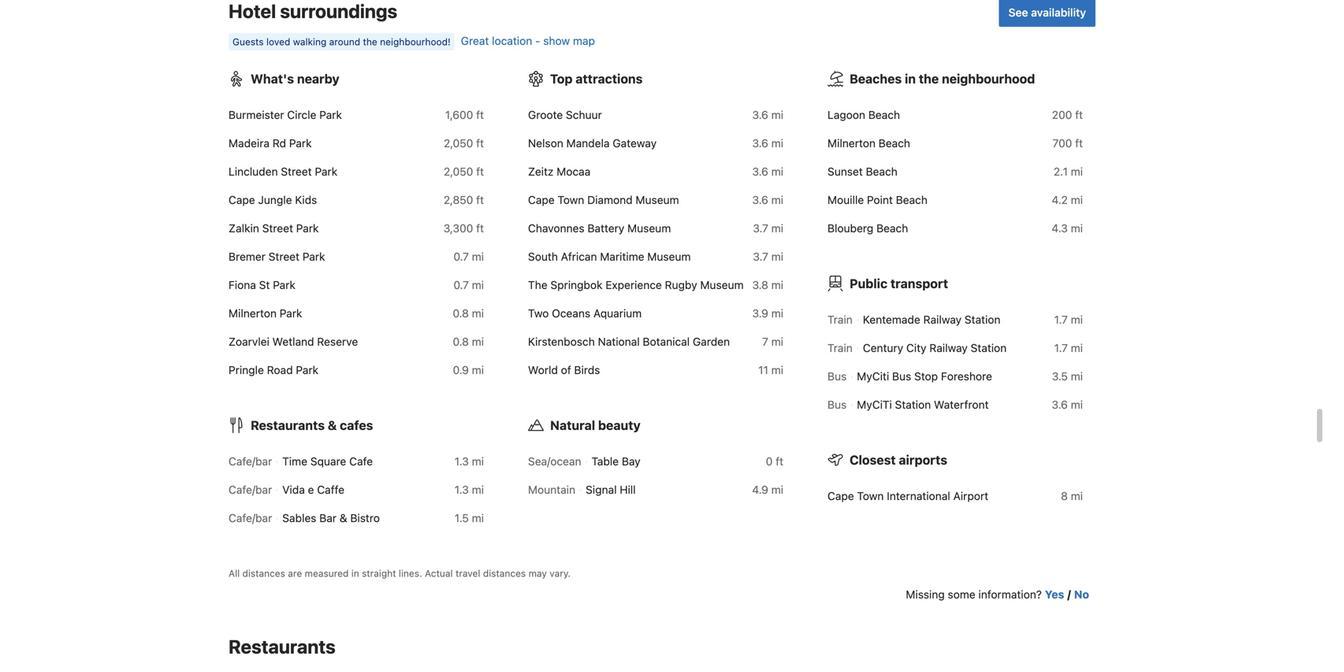 Task type: describe. For each thing, give the bounding box(es) containing it.
cafe
[[349, 456, 373, 469]]

ft for lincluden street park
[[476, 165, 484, 178]]

of
[[561, 364, 571, 377]]

caffe
[[317, 484, 345, 497]]

museum right diamond
[[636, 194, 679, 207]]

attractions
[[576, 72, 643, 87]]

yes button
[[1045, 587, 1065, 603]]

see availability
[[1009, 6, 1087, 19]]

gateway
[[613, 137, 657, 150]]

world of birds
[[528, 364, 600, 377]]

cafe/bar for vida e caffe
[[229, 484, 272, 497]]

4.2
[[1052, 194, 1068, 207]]

kentemade
[[863, 314, 921, 327]]

kids
[[295, 194, 317, 207]]

0.8 mi for zoarvlei wetland reserve
[[453, 336, 484, 349]]

2,850 ft
[[444, 194, 484, 207]]

0 horizontal spatial in
[[351, 568, 359, 579]]

0.7 mi for bremer street park
[[454, 251, 484, 264]]

town for international
[[857, 490, 884, 503]]

sunset
[[828, 165, 863, 178]]

world
[[528, 364, 558, 377]]

0 vertical spatial station
[[965, 314, 1001, 327]]

0.7 for fiona st park
[[454, 279, 469, 292]]

zeitz mocaa
[[528, 165, 591, 178]]

2.1
[[1054, 165, 1068, 178]]

0.8 for milnerton park
[[453, 307, 469, 320]]

the
[[528, 279, 548, 292]]

park for lincluden street park
[[315, 165, 338, 178]]

great location - show map link
[[461, 34, 595, 47]]

great
[[461, 34, 489, 47]]

hotel surroundings
[[229, 0, 398, 22]]

walking
[[293, 36, 327, 47]]

0.9 mi
[[453, 364, 484, 377]]

ft for lagoon beach
[[1076, 109, 1083, 122]]

groote
[[528, 109, 563, 122]]

beaches
[[850, 72, 902, 87]]

jungle
[[258, 194, 292, 207]]

train for century city railway station
[[828, 342, 853, 355]]

train for kentemade railway station
[[828, 314, 853, 327]]

beach for milnerton beach
[[879, 137, 911, 150]]

restaurants for restaurants
[[229, 636, 336, 658]]

1.5 mi
[[455, 512, 484, 525]]

signal
[[586, 484, 617, 497]]

0 horizontal spatial the
[[363, 36, 378, 47]]

4.2 mi
[[1052, 194, 1083, 207]]

3.6 for groote schuur
[[753, 109, 769, 122]]

airports
[[899, 453, 948, 468]]

bay
[[622, 456, 641, 469]]

sables bar & bistro
[[282, 512, 380, 525]]

cape town diamond museum
[[528, 194, 679, 207]]

pringle road park
[[229, 364, 319, 377]]

myciti station waterfront
[[857, 399, 989, 412]]

blouberg
[[828, 222, 874, 235]]

3.9
[[753, 307, 769, 320]]

kirstenbosch national botanical garden
[[528, 336, 730, 349]]

museum left 3.8
[[701, 279, 744, 292]]

cape for top attractions
[[528, 194, 555, 207]]

cape jungle kids
[[229, 194, 317, 207]]

garden
[[693, 336, 730, 349]]

2 horizontal spatial cape
[[828, 490, 854, 503]]

burmeister circle park
[[229, 109, 342, 122]]

map
[[573, 34, 595, 47]]

top attractions
[[550, 72, 643, 87]]

top
[[550, 72, 573, 87]]

battery
[[588, 222, 625, 235]]

3.6 mi for nelson mandela gateway
[[753, 137, 784, 150]]

point
[[867, 194, 893, 207]]

are
[[288, 568, 302, 579]]

park for burmeister circle park
[[319, 109, 342, 122]]

4.3
[[1052, 222, 1068, 235]]

reserve
[[317, 336, 358, 349]]

actual
[[425, 568, 453, 579]]

straight
[[362, 568, 396, 579]]

200
[[1052, 109, 1073, 122]]

2,050 ft for madeira rd park
[[444, 137, 484, 150]]

cafe/bar for sables bar & bistro
[[229, 512, 272, 525]]

travel
[[456, 568, 481, 579]]

0 ft
[[766, 456, 784, 469]]

around
[[329, 36, 360, 47]]

birds
[[574, 364, 600, 377]]

springbok
[[551, 279, 603, 292]]

city
[[907, 342, 927, 355]]

street for lincluden
[[281, 165, 312, 178]]

century
[[863, 342, 904, 355]]

fiona
[[229, 279, 256, 292]]

stop
[[915, 370, 938, 383]]

table bay
[[592, 456, 641, 469]]

oceans
[[552, 307, 591, 320]]

national
[[598, 336, 640, 349]]

3.6 for cape town diamond museum
[[753, 194, 769, 207]]

zoarvlei
[[229, 336, 270, 349]]

neighbourhood!
[[380, 36, 451, 47]]

time square cafe
[[282, 456, 373, 469]]

guests
[[233, 36, 264, 47]]

guests loved walking around the neighbourhood!
[[233, 36, 451, 47]]

milnerton for milnerton beach
[[828, 137, 876, 150]]

time
[[282, 456, 308, 469]]

loved
[[266, 36, 290, 47]]

e
[[308, 484, 314, 497]]

surroundings
[[280, 0, 398, 22]]

two oceans aquarium
[[528, 307, 642, 320]]

lincluden
[[229, 165, 278, 178]]

2 distances from the left
[[483, 568, 526, 579]]

park up the wetland
[[280, 307, 302, 320]]

1 vertical spatial railway
[[930, 342, 968, 355]]

3.5 mi
[[1052, 370, 1083, 383]]

3.6 for nelson mandela gateway
[[753, 137, 769, 150]]

mandela
[[567, 137, 610, 150]]

3.8 mi
[[753, 279, 784, 292]]

botanical
[[643, 336, 690, 349]]

8 mi
[[1061, 490, 1083, 503]]

st
[[259, 279, 270, 292]]

1.7 for century city railway station
[[1055, 342, 1068, 355]]



Task type: vqa. For each thing, say whether or not it's contained in the screenshot.
the topmost the "Street"
yes



Task type: locate. For each thing, give the bounding box(es) containing it.
0 vertical spatial town
[[558, 194, 585, 207]]

natural beauty
[[550, 418, 641, 433]]

1 0.7 mi from the top
[[454, 251, 484, 264]]

2 0.8 mi from the top
[[453, 336, 484, 349]]

7
[[763, 336, 769, 349]]

african
[[561, 251, 597, 264]]

1 vertical spatial 3.7
[[753, 251, 769, 264]]

2 0.7 mi from the top
[[454, 279, 484, 292]]

2,050 ft up '2,850 ft'
[[444, 165, 484, 178]]

airport
[[954, 490, 989, 503]]

3.6 mi for cape town diamond museum
[[753, 194, 784, 207]]

2 cafe/bar from the top
[[229, 484, 272, 497]]

street for bremer
[[269, 251, 300, 264]]

1 vertical spatial 2,050 ft
[[444, 165, 484, 178]]

street for zalkin
[[262, 222, 293, 235]]

1 vertical spatial restaurants
[[229, 636, 336, 658]]

2 2,050 from the top
[[444, 165, 473, 178]]

ft right 1,600
[[476, 109, 484, 122]]

2.1 mi
[[1054, 165, 1083, 178]]

beach down lagoon beach
[[879, 137, 911, 150]]

bus
[[828, 370, 847, 383], [893, 370, 912, 383], [828, 399, 847, 412]]

cape for what's nearby
[[229, 194, 255, 207]]

cafe/bar left sables
[[229, 512, 272, 525]]

ft right 700
[[1076, 137, 1083, 150]]

nelson mandela gateway
[[528, 137, 657, 150]]

cafe/bar left 'vida'
[[229, 484, 272, 497]]

2 1.7 mi from the top
[[1055, 342, 1083, 355]]

700 ft
[[1053, 137, 1083, 150]]

1 vertical spatial 0.7 mi
[[454, 279, 484, 292]]

1 vertical spatial &
[[340, 512, 347, 525]]

park for zalkin street park
[[296, 222, 319, 235]]

0 horizontal spatial distances
[[242, 568, 285, 579]]

1 1.7 mi from the top
[[1055, 314, 1083, 327]]

hotel
[[229, 0, 276, 22]]

1 horizontal spatial &
[[340, 512, 347, 525]]

1 0.8 mi from the top
[[453, 307, 484, 320]]

0.7 mi
[[454, 251, 484, 264], [454, 279, 484, 292]]

maritime
[[600, 251, 645, 264]]

station down myciti bus stop foreshore
[[895, 399, 931, 412]]

train left century
[[828, 342, 853, 355]]

myciti bus stop foreshore
[[857, 370, 993, 383]]

3.7
[[753, 222, 769, 235], [753, 251, 769, 264]]

2,050 for lincluden street park
[[444, 165, 473, 178]]

park down zalkin street park
[[303, 251, 325, 264]]

park right circle
[[319, 109, 342, 122]]

restaurants
[[251, 418, 325, 433], [229, 636, 336, 658]]

closest airports
[[850, 453, 948, 468]]

beach for lagoon beach
[[869, 109, 900, 122]]

2 2,050 ft from the top
[[444, 165, 484, 178]]

park for pringle road park
[[296, 364, 319, 377]]

0 vertical spatial 0.7
[[454, 251, 469, 264]]

1 horizontal spatial cape
[[528, 194, 555, 207]]

beach down point at the right top of the page
[[877, 222, 909, 235]]

0 vertical spatial 0.8
[[453, 307, 469, 320]]

700
[[1053, 137, 1073, 150]]

town down mocaa in the top left of the page
[[558, 194, 585, 207]]

3.6
[[753, 109, 769, 122], [753, 137, 769, 150], [753, 165, 769, 178], [753, 194, 769, 207], [1052, 399, 1068, 412]]

blouberg beach
[[828, 222, 909, 235]]

station up century city railway station
[[965, 314, 1001, 327]]

in
[[905, 72, 916, 87], [351, 568, 359, 579]]

park right rd
[[289, 137, 312, 150]]

1 distances from the left
[[242, 568, 285, 579]]

2 1.3 mi from the top
[[455, 484, 484, 497]]

bistro
[[350, 512, 380, 525]]

distances left the may
[[483, 568, 526, 579]]

station up foreshore at the bottom of the page
[[971, 342, 1007, 355]]

two
[[528, 307, 549, 320]]

ft right 2,850 at the left top of the page
[[476, 194, 484, 207]]

1 vertical spatial 0.7
[[454, 279, 469, 292]]

road
[[267, 364, 293, 377]]

diamond
[[588, 194, 633, 207]]

1 vertical spatial 1.3
[[455, 484, 469, 497]]

2 1.7 from the top
[[1055, 342, 1068, 355]]

0 horizontal spatial cape
[[229, 194, 255, 207]]

0 vertical spatial railway
[[924, 314, 962, 327]]

zeitz
[[528, 165, 554, 178]]

2 0.8 from the top
[[453, 336, 469, 349]]

madeira rd park
[[229, 137, 312, 150]]

restaurants down the are
[[229, 636, 336, 658]]

ft for madeira rd park
[[476, 137, 484, 150]]

ft for milnerton beach
[[1076, 137, 1083, 150]]

1 horizontal spatial the
[[919, 72, 939, 87]]

town down closest
[[857, 490, 884, 503]]

1 horizontal spatial town
[[857, 490, 884, 503]]

burmeister
[[229, 109, 284, 122]]

1 vertical spatial town
[[857, 490, 884, 503]]

1 train from the top
[[828, 314, 853, 327]]

cafe/bar for time square cafe
[[229, 456, 272, 469]]

park right st
[[273, 279, 296, 292]]

hill
[[620, 484, 636, 497]]

1 1.3 from the top
[[455, 456, 469, 469]]

0 vertical spatial 0.8 mi
[[453, 307, 484, 320]]

in right beaches
[[905, 72, 916, 87]]

street
[[281, 165, 312, 178], [262, 222, 293, 235], [269, 251, 300, 264]]

chavonnes
[[528, 222, 585, 235]]

availability
[[1032, 6, 1087, 19]]

1 vertical spatial 1.7 mi
[[1055, 342, 1083, 355]]

0.7 mi for fiona st park
[[454, 279, 484, 292]]

museum up rugby
[[648, 251, 691, 264]]

park for fiona st park
[[273, 279, 296, 292]]

chavonnes battery museum
[[528, 222, 671, 235]]

4.9 mi
[[752, 484, 784, 497]]

cafe/bar left time
[[229, 456, 272, 469]]

2 3.7 from the top
[[753, 251, 769, 264]]

experience
[[606, 279, 662, 292]]

-
[[535, 34, 541, 47]]

1.7 mi for kentemade railway station
[[1055, 314, 1083, 327]]

the right the around on the top
[[363, 36, 378, 47]]

may
[[529, 568, 547, 579]]

park for bremer street park
[[303, 251, 325, 264]]

street up kids on the left top of page
[[281, 165, 312, 178]]

2 1.3 from the top
[[455, 484, 469, 497]]

3.7 for south african maritime museum
[[753, 251, 769, 264]]

1 vertical spatial cafe/bar
[[229, 484, 272, 497]]

1 3.7 mi from the top
[[753, 222, 784, 235]]

restaurants up time
[[251, 418, 325, 433]]

1.7 for kentemade railway station
[[1055, 314, 1068, 327]]

museum up the maritime
[[628, 222, 671, 235]]

& left cafes
[[328, 418, 337, 433]]

rd
[[273, 137, 286, 150]]

1 vertical spatial the
[[919, 72, 939, 87]]

0 vertical spatial 2,050 ft
[[444, 137, 484, 150]]

8
[[1061, 490, 1068, 503]]

0.8 mi for milnerton park
[[453, 307, 484, 320]]

1 vertical spatial in
[[351, 568, 359, 579]]

0 vertical spatial in
[[905, 72, 916, 87]]

1 0.7 from the top
[[454, 251, 469, 264]]

0 vertical spatial cafe/bar
[[229, 456, 272, 469]]

milnerton down lagoon
[[828, 137, 876, 150]]

bus for myciti
[[828, 370, 847, 383]]

3.9 mi
[[753, 307, 784, 320]]

0 vertical spatial 1.3 mi
[[455, 456, 484, 469]]

3.6 for zeitz mocaa
[[753, 165, 769, 178]]

mountain
[[528, 484, 576, 497]]

restaurants for restaurants & cafes
[[251, 418, 325, 433]]

mocaa
[[557, 165, 591, 178]]

beach up milnerton beach
[[869, 109, 900, 122]]

sables
[[282, 512, 317, 525]]

ft for cape jungle kids
[[476, 194, 484, 207]]

&
[[328, 418, 337, 433], [340, 512, 347, 525]]

1 2,050 from the top
[[444, 137, 473, 150]]

ft up '2,850 ft'
[[476, 165, 484, 178]]

0 vertical spatial train
[[828, 314, 853, 327]]

2,050 for madeira rd park
[[444, 137, 473, 150]]

1 1.3 mi from the top
[[455, 456, 484, 469]]

0 horizontal spatial town
[[558, 194, 585, 207]]

0 vertical spatial 0.7 mi
[[454, 251, 484, 264]]

zoarvlei wetland reserve
[[229, 336, 358, 349]]

3.5
[[1052, 370, 1068, 383]]

railway up century city railway station
[[924, 314, 962, 327]]

nelson
[[528, 137, 564, 150]]

distances right all at bottom left
[[242, 568, 285, 579]]

milnerton beach
[[828, 137, 911, 150]]

1 vertical spatial station
[[971, 342, 1007, 355]]

ft right 3,300
[[476, 222, 484, 235]]

1 1.7 from the top
[[1055, 314, 1068, 327]]

2 0.7 from the top
[[454, 279, 469, 292]]

park for madeira rd park
[[289, 137, 312, 150]]

beach for sunset beach
[[866, 165, 898, 178]]

ft down 1,600 ft
[[476, 137, 484, 150]]

cafes
[[340, 418, 373, 433]]

railway right city
[[930, 342, 968, 355]]

1.3 for caffe
[[455, 484, 469, 497]]

2 vertical spatial street
[[269, 251, 300, 264]]

1 vertical spatial street
[[262, 222, 293, 235]]

street up bremer street park
[[262, 222, 293, 235]]

3.6 mi for groote schuur
[[753, 109, 784, 122]]

0 vertical spatial 3.7
[[753, 222, 769, 235]]

0.7 for bremer street park
[[454, 251, 469, 264]]

fiona st park
[[229, 279, 296, 292]]

1 horizontal spatial milnerton
[[828, 137, 876, 150]]

0 vertical spatial street
[[281, 165, 312, 178]]

ft
[[476, 109, 484, 122], [1076, 109, 1083, 122], [476, 137, 484, 150], [1076, 137, 1083, 150], [476, 165, 484, 178], [476, 194, 484, 207], [476, 222, 484, 235], [776, 456, 784, 469]]

ft for zalkin street park
[[476, 222, 484, 235]]

all
[[229, 568, 240, 579]]

sea/ocean
[[528, 456, 582, 469]]

2,050 up 2,850 at the left top of the page
[[444, 165, 473, 178]]

bremer
[[229, 251, 266, 264]]

0 horizontal spatial &
[[328, 418, 337, 433]]

signal hill
[[586, 484, 636, 497]]

the springbok experience rugby museum
[[528, 279, 744, 292]]

ft for burmeister circle park
[[476, 109, 484, 122]]

1.3 for cafe
[[455, 456, 469, 469]]

0 vertical spatial restaurants
[[251, 418, 325, 433]]

information?
[[979, 589, 1042, 602]]

2,050 ft down 1,600 ft
[[444, 137, 484, 150]]

1 3.7 from the top
[[753, 222, 769, 235]]

1 vertical spatial 1.7
[[1055, 342, 1068, 355]]

the right beaches
[[919, 72, 939, 87]]

bar
[[320, 512, 337, 525]]

1 vertical spatial 0.8
[[453, 336, 469, 349]]

0 vertical spatial the
[[363, 36, 378, 47]]

1.3 mi for vida e caffe
[[455, 484, 484, 497]]

2,050 ft
[[444, 137, 484, 150], [444, 165, 484, 178]]

1.7 mi for century city railway station
[[1055, 342, 1083, 355]]

beach for blouberg beach
[[877, 222, 909, 235]]

0 horizontal spatial milnerton
[[229, 307, 277, 320]]

zalkin
[[229, 222, 259, 235]]

0 vertical spatial milnerton
[[828, 137, 876, 150]]

1,600
[[445, 109, 473, 122]]

missing
[[906, 589, 945, 602]]

ft right 0
[[776, 456, 784, 469]]

2,050
[[444, 137, 473, 150], [444, 165, 473, 178]]

waterfront
[[934, 399, 989, 412]]

1 vertical spatial milnerton
[[229, 307, 277, 320]]

1.3 mi for time square cafe
[[455, 456, 484, 469]]

beach up point at the right top of the page
[[866, 165, 898, 178]]

2 train from the top
[[828, 342, 853, 355]]

groote schuur
[[528, 109, 602, 122]]

1 vertical spatial 3.7 mi
[[753, 251, 784, 264]]

closest
[[850, 453, 896, 468]]

some
[[948, 589, 976, 602]]

3.7 mi for south african maritime museum
[[753, 251, 784, 264]]

3.8
[[753, 279, 769, 292]]

museum
[[636, 194, 679, 207], [628, 222, 671, 235], [648, 251, 691, 264], [701, 279, 744, 292]]

1 vertical spatial 2,050
[[444, 165, 473, 178]]

1 horizontal spatial distances
[[483, 568, 526, 579]]

1 2,050 ft from the top
[[444, 137, 484, 150]]

ft right 200
[[1076, 109, 1083, 122]]

1 vertical spatial train
[[828, 342, 853, 355]]

table
[[592, 456, 619, 469]]

2 vertical spatial station
[[895, 399, 931, 412]]

town for diamond
[[558, 194, 585, 207]]

cape down closest
[[828, 490, 854, 503]]

lincluden street park
[[229, 165, 338, 178]]

0 vertical spatial 3.7 mi
[[753, 222, 784, 235]]

cape up zalkin
[[229, 194, 255, 207]]

1 0.8 from the top
[[453, 307, 469, 320]]

0 vertical spatial 1.7 mi
[[1055, 314, 1083, 327]]

park up kids on the left top of page
[[315, 165, 338, 178]]

3.7 for chavonnes battery museum
[[753, 222, 769, 235]]

1 vertical spatial 0.8 mi
[[453, 336, 484, 349]]

myciti
[[857, 370, 890, 383]]

0 vertical spatial 2,050
[[444, 137, 473, 150]]

2,050 down 1,600
[[444, 137, 473, 150]]

3.7 mi for chavonnes battery museum
[[753, 222, 784, 235]]

milnerton park
[[229, 307, 302, 320]]

century city railway station
[[863, 342, 1007, 355]]

2,050 ft for lincluden street park
[[444, 165, 484, 178]]

milnerton for milnerton park
[[229, 307, 277, 320]]

0 vertical spatial 1.7
[[1055, 314, 1068, 327]]

no button
[[1075, 587, 1090, 603]]

train down the public
[[828, 314, 853, 327]]

park down kids on the left top of page
[[296, 222, 319, 235]]

2 3.7 mi from the top
[[753, 251, 784, 264]]

11
[[759, 364, 769, 377]]

bremer street park
[[229, 251, 325, 264]]

0 vertical spatial 1.3
[[455, 456, 469, 469]]

in left straight
[[351, 568, 359, 579]]

milnerton up zoarvlei
[[229, 307, 277, 320]]

transport
[[891, 277, 949, 292]]

beach right point at the right top of the page
[[896, 194, 928, 207]]

& right bar
[[340, 512, 347, 525]]

3 cafe/bar from the top
[[229, 512, 272, 525]]

0.8 for zoarvlei wetland reserve
[[453, 336, 469, 349]]

1 cafe/bar from the top
[[229, 456, 272, 469]]

1 horizontal spatial in
[[905, 72, 916, 87]]

restaurants & cafes
[[251, 418, 373, 433]]

park right road
[[296, 364, 319, 377]]

1 vertical spatial 1.3 mi
[[455, 484, 484, 497]]

show
[[544, 34, 570, 47]]

madeira
[[229, 137, 270, 150]]

cape down zeitz
[[528, 194, 555, 207]]

street down zalkin street park
[[269, 251, 300, 264]]

/
[[1068, 589, 1071, 602]]

bus for myciti
[[828, 399, 847, 412]]

0 vertical spatial &
[[328, 418, 337, 433]]

2 vertical spatial cafe/bar
[[229, 512, 272, 525]]

3.6 mi for zeitz mocaa
[[753, 165, 784, 178]]



